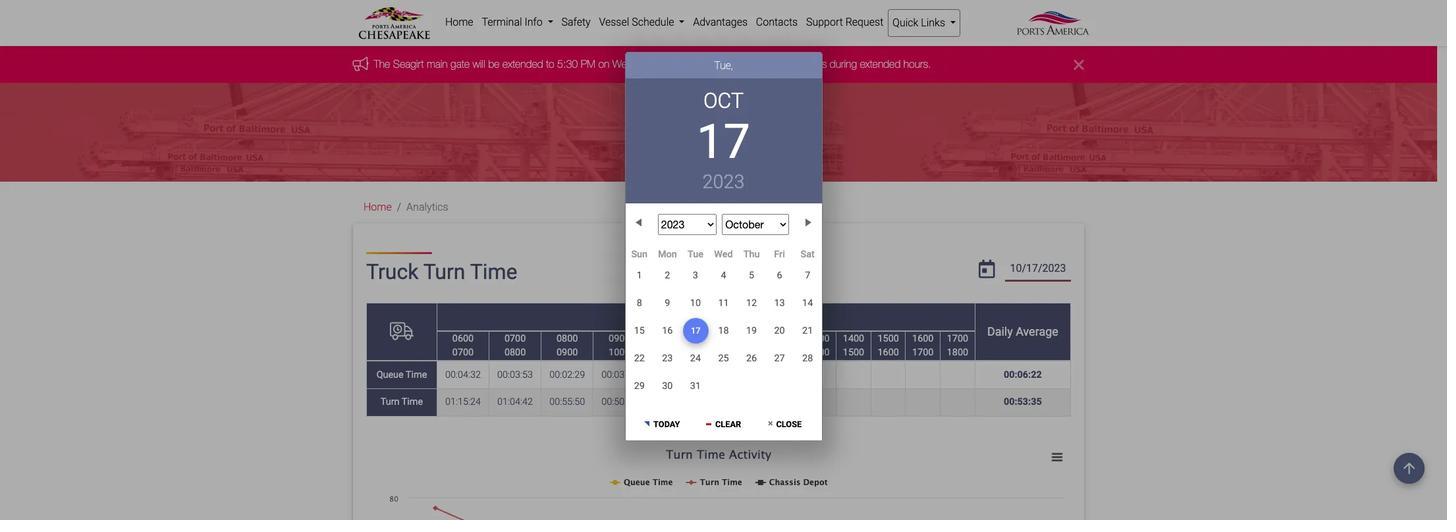 Task type: vqa. For each thing, say whether or not it's contained in the screenshot.


Task type: describe. For each thing, give the bounding box(es) containing it.
bullhorn image
[[353, 57, 374, 71]]

0 horizontal spatial home
[[364, 201, 392, 214]]

1
[[637, 270, 642, 282]]

request
[[846, 16, 884, 28]]

0 vertical spatial home
[[445, 16, 473, 28]]

10/10/2023 cell
[[682, 290, 710, 317]]

the seagirt main gate will be extended to 5:30 pm on wednesday, october 18th.  no exports or reefers during extended hours. link
[[374, 58, 932, 70]]

exports
[[751, 58, 783, 70]]

01:04:42
[[497, 397, 533, 408]]

0 vertical spatial 0700
[[505, 333, 526, 344]]

5
[[749, 270, 754, 282]]

00:53:35
[[1004, 397, 1042, 408]]

0 horizontal spatial 0900
[[557, 347, 578, 359]]

time for 01:15:24
[[402, 397, 423, 408]]

2
[[665, 270, 670, 282]]

00:02:29
[[550, 369, 585, 381]]

0 horizontal spatial 1600
[[878, 347, 899, 359]]

14
[[802, 298, 813, 309]]

6
[[777, 270, 782, 282]]

10/4/2023 cell
[[710, 262, 738, 290]]

10/9/2023 cell
[[654, 290, 682, 317]]

10/14/2023 cell
[[794, 290, 822, 317]]

2023
[[703, 171, 745, 193]]

26
[[746, 353, 757, 364]]

safety link
[[557, 9, 595, 36]]

10/15/2023 cell
[[626, 318, 654, 345]]

1 horizontal spatial 1600
[[913, 333, 934, 344]]

1400 1500
[[843, 333, 864, 359]]

00:03:41
[[602, 369, 637, 381]]

10/23/2023 cell
[[654, 345, 682, 373]]

10/30/2023 cell
[[654, 373, 682, 400]]

11
[[718, 298, 729, 309]]

tue
[[688, 249, 704, 260]]

0600
[[452, 333, 474, 344]]

10/31/2023 cell
[[682, 373, 710, 400]]

be
[[489, 58, 500, 70]]

1 horizontal spatial turn
[[423, 260, 465, 285]]

1700 1800
[[947, 333, 968, 359]]

the seagirt main gate will be extended to 5:30 pm on wednesday, october 18th.  no exports or reefers during extended hours. alert
[[0, 46, 1437, 83]]

on
[[599, 58, 610, 70]]

0 vertical spatial time
[[470, 260, 518, 285]]

10/2/2023 cell
[[654, 262, 682, 290]]

1 vertical spatial average
[[1016, 325, 1059, 339]]

2 extended from the left
[[860, 58, 901, 70]]

advantages link
[[689, 9, 752, 36]]

1 vertical spatial turn
[[381, 397, 400, 408]]

hourly
[[666, 310, 700, 324]]

oct 17 2023
[[697, 88, 750, 193]]

10/12/2023 cell
[[738, 290, 766, 317]]

gate
[[451, 58, 470, 70]]

10/13/2023 cell
[[766, 290, 794, 317]]

truck turn time
[[366, 260, 518, 285]]

0 horizontal spatial 0700
[[452, 347, 474, 359]]

thu
[[744, 249, 760, 260]]

0900 1000
[[609, 333, 630, 359]]

will
[[473, 58, 486, 70]]

24
[[690, 353, 701, 364]]

00:03:53
[[497, 369, 533, 381]]

sat
[[801, 249, 815, 260]]

3
[[693, 270, 698, 282]]

1300 1400
[[808, 333, 830, 359]]

safety
[[562, 16, 591, 28]]

10/16/2023 cell
[[654, 318, 682, 345]]

reefers
[[798, 58, 827, 70]]

analytics
[[407, 201, 448, 214]]

0 horizontal spatial 1500
[[843, 347, 864, 359]]

10/7/2023 cell
[[794, 262, 822, 290]]

october
[[670, 58, 706, 70]]

1800
[[947, 347, 968, 359]]

21
[[802, 325, 813, 337]]

close
[[776, 420, 802, 429]]

support request
[[806, 16, 884, 28]]

to
[[547, 58, 555, 70]]

0800 0900
[[557, 333, 578, 359]]

close button
[[755, 408, 815, 438]]

01:15:24
[[445, 397, 481, 408]]

no
[[735, 58, 748, 70]]

hours.
[[904, 58, 932, 70]]

wed
[[714, 249, 733, 260]]

10
[[690, 298, 701, 309]]

10/17/2023 cell
[[683, 318, 708, 344]]

00:04:32
[[445, 369, 481, 381]]

1000 1100
[[661, 333, 682, 359]]

7
[[805, 270, 810, 282]]

9
[[665, 298, 670, 309]]

20
[[774, 325, 785, 337]]

10/11/2023 cell
[[710, 290, 738, 317]]

28
[[802, 353, 813, 364]]

mon
[[658, 249, 677, 260]]

31
[[690, 380, 701, 392]]

0 horizontal spatial 1400
[[808, 347, 830, 359]]

00:06:22
[[1004, 369, 1042, 381]]

turn time
[[381, 397, 423, 408]]

clear
[[715, 420, 741, 429]]

1 vertical spatial 1200
[[713, 347, 734, 359]]

22
[[634, 353, 645, 364]]



Task type: locate. For each thing, give the bounding box(es) containing it.
1 horizontal spatial 1400
[[843, 333, 864, 344]]

support
[[806, 16, 843, 28]]

the seagirt main gate will be extended to 5:30 pm on wednesday, october 18th.  no exports or reefers during extended hours.
[[374, 58, 932, 70]]

hourly average daily average
[[666, 310, 1059, 339]]

1300
[[808, 333, 830, 344], [765, 347, 786, 359]]

seagirt
[[394, 58, 424, 70]]

0 vertical spatial 1100
[[713, 333, 734, 344]]

home left analytics
[[364, 201, 392, 214]]

0 vertical spatial 17
[[697, 114, 750, 170]]

0900 up 00:02:29 in the bottom left of the page
[[557, 347, 578, 359]]

sun
[[631, 249, 648, 260]]

during
[[830, 58, 857, 70]]

10/24/2023 cell
[[682, 345, 710, 373]]

1 vertical spatial 0700
[[452, 347, 474, 359]]

grid
[[626, 248, 822, 400]]

0700 up the '00:03:53' in the left of the page
[[505, 333, 526, 344]]

1500 1600
[[878, 333, 899, 359]]

1500
[[878, 333, 899, 344], [843, 347, 864, 359]]

home link left analytics
[[364, 201, 392, 214]]

home up gate on the top left
[[445, 16, 473, 28]]

1 vertical spatial 1600
[[878, 347, 899, 359]]

or
[[786, 58, 795, 70]]

pm
[[581, 58, 596, 70]]

1 horizontal spatial 1200
[[765, 333, 786, 344]]

16
[[662, 325, 673, 337]]

0 vertical spatial 1400
[[843, 333, 864, 344]]

0 vertical spatial 1500
[[878, 333, 899, 344]]

None text field
[[1005, 258, 1071, 281]]

1 horizontal spatial 1100
[[713, 333, 734, 344]]

10/26/2023 cell
[[738, 345, 766, 373]]

10/8/2023 cell
[[626, 290, 654, 317]]

1 extended from the left
[[503, 58, 544, 70]]

average
[[703, 310, 746, 324], [1016, 325, 1059, 339]]

0900 left 15
[[609, 333, 630, 344]]

extended
[[503, 58, 544, 70], [860, 58, 901, 70]]

15
[[634, 325, 645, 337]]

5:30
[[558, 58, 578, 70]]

10/18/2023 cell
[[710, 318, 738, 345]]

contacts link
[[752, 9, 802, 36]]

0800
[[557, 333, 578, 344], [505, 347, 526, 359]]

17 down the hourly
[[691, 326, 700, 336]]

1 vertical spatial 0900
[[557, 347, 578, 359]]

1 vertical spatial 0800
[[505, 347, 526, 359]]

17 inside cell
[[691, 326, 700, 336]]

18
[[718, 325, 729, 337]]

clear button
[[693, 408, 754, 438]]

calendar day image
[[979, 260, 995, 279]]

1 horizontal spatial 0800
[[557, 333, 578, 344]]

0 horizontal spatial 1100
[[661, 347, 682, 359]]

10/1/2023 cell
[[626, 262, 654, 290]]

1400
[[843, 333, 864, 344], [808, 347, 830, 359]]

0 vertical spatial 1000
[[661, 333, 682, 344]]

queue time
[[377, 369, 427, 381]]

1 vertical spatial 1300
[[765, 347, 786, 359]]

close image
[[1075, 57, 1084, 73]]

10/22/2023 cell
[[626, 345, 654, 373]]

0 horizontal spatial 1700
[[913, 347, 934, 359]]

0 vertical spatial 1700
[[947, 333, 968, 344]]

advantages
[[693, 16, 748, 28]]

0 horizontal spatial turn
[[381, 397, 400, 408]]

queue
[[377, 369, 404, 381]]

30
[[662, 380, 673, 392]]

1 vertical spatial time
[[406, 369, 427, 381]]

17
[[697, 114, 750, 170], [691, 326, 700, 336]]

1 horizontal spatial 0700
[[505, 333, 526, 344]]

1200 up 27
[[765, 333, 786, 344]]

average right "daily"
[[1016, 325, 1059, 339]]

10/3/2023 cell
[[682, 262, 710, 290]]

1 horizontal spatial 1000
[[661, 333, 682, 344]]

2 vertical spatial time
[[402, 397, 423, 408]]

0700
[[505, 333, 526, 344], [452, 347, 474, 359]]

23
[[662, 353, 673, 364]]

0 horizontal spatial 1000
[[609, 347, 630, 359]]

home link
[[441, 9, 478, 36], [364, 201, 392, 214]]

extended left to
[[503, 58, 544, 70]]

1600 1700
[[913, 333, 934, 359]]

support request link
[[802, 9, 888, 36]]

tue,
[[714, 59, 733, 72]]

1100 up 25
[[713, 333, 734, 344]]

10/5/2023 cell
[[738, 262, 766, 290]]

1600 left '1600 1700'
[[878, 347, 899, 359]]

turn down queue
[[381, 397, 400, 408]]

1200
[[765, 333, 786, 344], [713, 347, 734, 359]]

1 vertical spatial 1000
[[609, 347, 630, 359]]

0 vertical spatial home link
[[441, 9, 478, 36]]

1 vertical spatial home link
[[364, 201, 392, 214]]

10/27/2023 cell
[[766, 345, 794, 373]]

turn
[[423, 260, 465, 285], [381, 397, 400, 408]]

10/19/2023 cell
[[738, 318, 766, 345]]

0 vertical spatial 0800
[[557, 333, 578, 344]]

1 vertical spatial 1500
[[843, 347, 864, 359]]

12
[[746, 298, 757, 309]]

turn right truck
[[423, 260, 465, 285]]

0 vertical spatial 0900
[[609, 333, 630, 344]]

0 vertical spatial 1200
[[765, 333, 786, 344]]

wednesday,
[[613, 58, 667, 70]]

10/28/2023 cell
[[794, 345, 822, 373]]

grid containing sun
[[626, 248, 822, 400]]

0 vertical spatial 1300
[[808, 333, 830, 344]]

0 horizontal spatial 1300
[[765, 347, 786, 359]]

0700 down 0600
[[452, 347, 474, 359]]

8
[[637, 298, 642, 309]]

10/21/2023 cell
[[794, 318, 822, 345]]

10/25/2023 cell
[[710, 345, 738, 373]]

29
[[634, 380, 645, 392]]

today
[[654, 420, 680, 429]]

1 vertical spatial 1400
[[808, 347, 830, 359]]

25
[[718, 353, 729, 364]]

0 horizontal spatial average
[[703, 310, 746, 324]]

truck
[[366, 260, 419, 285]]

0 vertical spatial average
[[703, 310, 746, 324]]

1400 right 1300 1400
[[843, 333, 864, 344]]

1500 right 1400 1500 at right
[[878, 333, 899, 344]]

fri
[[774, 249, 785, 260]]

0 vertical spatial turn
[[423, 260, 465, 285]]

1000
[[661, 333, 682, 344], [609, 347, 630, 359]]

0 horizontal spatial extended
[[503, 58, 544, 70]]

1200 down the 10/18/2023 cell
[[713, 347, 734, 359]]

10/29/2023 cell
[[626, 373, 654, 400]]

1 vertical spatial home
[[364, 201, 392, 214]]

1 vertical spatial 1700
[[913, 347, 934, 359]]

13
[[774, 298, 785, 309]]

1 horizontal spatial extended
[[860, 58, 901, 70]]

1100 1200
[[713, 333, 734, 359]]

1600 left 1700 1800 at the bottom right of the page
[[913, 333, 934, 344]]

the
[[374, 58, 391, 70]]

average down 11 on the bottom
[[703, 310, 746, 324]]

18th.
[[709, 58, 732, 70]]

1400 down 10/21/2023 'cell'
[[808, 347, 830, 359]]

daily
[[987, 325, 1013, 339]]

0 vertical spatial 1600
[[913, 333, 934, 344]]

1500 down hourly average daily average
[[843, 347, 864, 359]]

oct
[[704, 88, 744, 113]]

1 horizontal spatial average
[[1016, 325, 1059, 339]]

1300 down the 10/20/2023 "cell"
[[765, 347, 786, 359]]

0600 0700
[[452, 333, 474, 359]]

0800 up the '00:03:53' in the left of the page
[[505, 347, 526, 359]]

0 horizontal spatial 0800
[[505, 347, 526, 359]]

0 horizontal spatial home link
[[364, 201, 392, 214]]

1 horizontal spatial 1500
[[878, 333, 899, 344]]

1 vertical spatial 1100
[[661, 347, 682, 359]]

main
[[427, 58, 448, 70]]

00:55:50
[[550, 397, 585, 408]]

today button
[[632, 408, 693, 438]]

1700 left 1800
[[913, 347, 934, 359]]

1200 1300
[[765, 333, 786, 359]]

0700 0800
[[505, 333, 526, 359]]

1000 up 23
[[661, 333, 682, 344]]

17 up 2023
[[697, 114, 750, 170]]

1600
[[913, 333, 934, 344], [878, 347, 899, 359]]

1 horizontal spatial 0900
[[609, 333, 630, 344]]

contacts
[[756, 16, 798, 28]]

0 horizontal spatial 1200
[[713, 347, 734, 359]]

1300 up the 28
[[808, 333, 830, 344]]

1700 up 1800
[[947, 333, 968, 344]]

home link up gate on the top left
[[441, 9, 478, 36]]

1100 down 10/16/2023 cell
[[661, 347, 682, 359]]

0800 up 00:02:29 in the bottom left of the page
[[557, 333, 578, 344]]

1 horizontal spatial home
[[445, 16, 473, 28]]

1 horizontal spatial home link
[[441, 9, 478, 36]]

1 vertical spatial 17
[[691, 326, 700, 336]]

1 horizontal spatial 1300
[[808, 333, 830, 344]]

extended right during
[[860, 58, 901, 70]]

1000 left 22
[[609, 347, 630, 359]]

1100
[[713, 333, 734, 344], [661, 347, 682, 359]]

10/20/2023 cell
[[766, 318, 794, 345]]

10/6/2023 cell
[[766, 262, 794, 290]]

19
[[746, 325, 757, 337]]

1700
[[947, 333, 968, 344], [913, 347, 934, 359]]

4
[[721, 270, 726, 282]]

time for 00:04:32
[[406, 369, 427, 381]]

go to top image
[[1394, 453, 1425, 484]]

1 horizontal spatial 1700
[[947, 333, 968, 344]]



